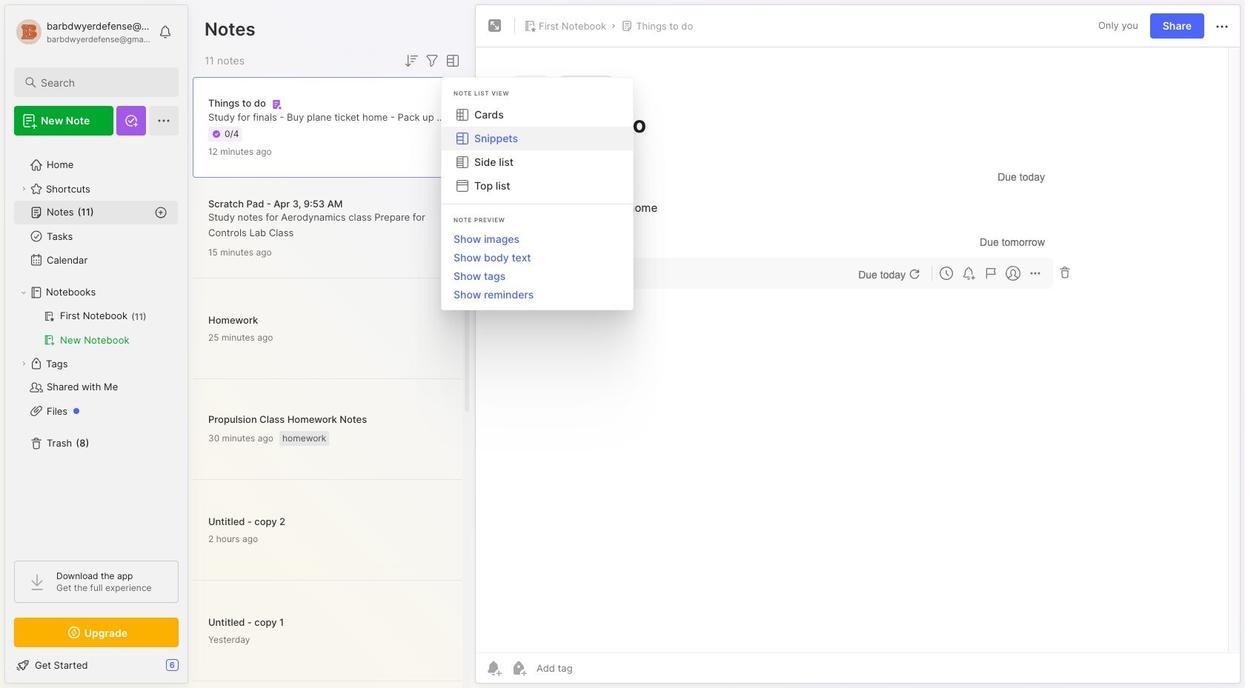 Task type: locate. For each thing, give the bounding box(es) containing it.
expand tags image
[[19, 360, 28, 368]]

2 dropdown list menu from the top
[[442, 230, 633, 304]]

1 vertical spatial dropdown list menu
[[442, 230, 633, 304]]

menu item
[[442, 127, 633, 150]]

group inside main "element"
[[14, 305, 178, 352]]

group
[[14, 305, 178, 352]]

None search field
[[41, 73, 165, 91]]

dropdown list menu
[[442, 103, 633, 198], [442, 230, 633, 304]]

tree
[[5, 145, 188, 548]]

0 vertical spatial dropdown list menu
[[442, 103, 633, 198]]

Note Editor text field
[[476, 47, 1240, 653]]



Task type: vqa. For each thing, say whether or not it's contained in the screenshot.
group
yes



Task type: describe. For each thing, give the bounding box(es) containing it.
click to collapse image
[[187, 661, 198, 679]]

note window element
[[475, 4, 1241, 688]]

More actions field
[[1213, 16, 1231, 35]]

Search text field
[[41, 76, 165, 90]]

Sort options field
[[402, 52, 420, 70]]

Account field
[[14, 17, 151, 47]]

add filters image
[[423, 52, 441, 70]]

add tag image
[[510, 660, 528, 677]]

Add tag field
[[535, 662, 647, 675]]

Help and Learning task checklist field
[[5, 654, 188, 677]]

expand note image
[[486, 17, 504, 35]]

expand notebooks image
[[19, 288, 28, 297]]

View options field
[[441, 52, 462, 70]]

1 dropdown list menu from the top
[[442, 103, 633, 198]]

tree inside main "element"
[[5, 145, 188, 548]]

main element
[[0, 0, 193, 689]]

add a reminder image
[[485, 660, 503, 677]]

none search field inside main "element"
[[41, 73, 165, 91]]

Add filters field
[[423, 52, 441, 70]]

more actions image
[[1213, 18, 1231, 35]]



